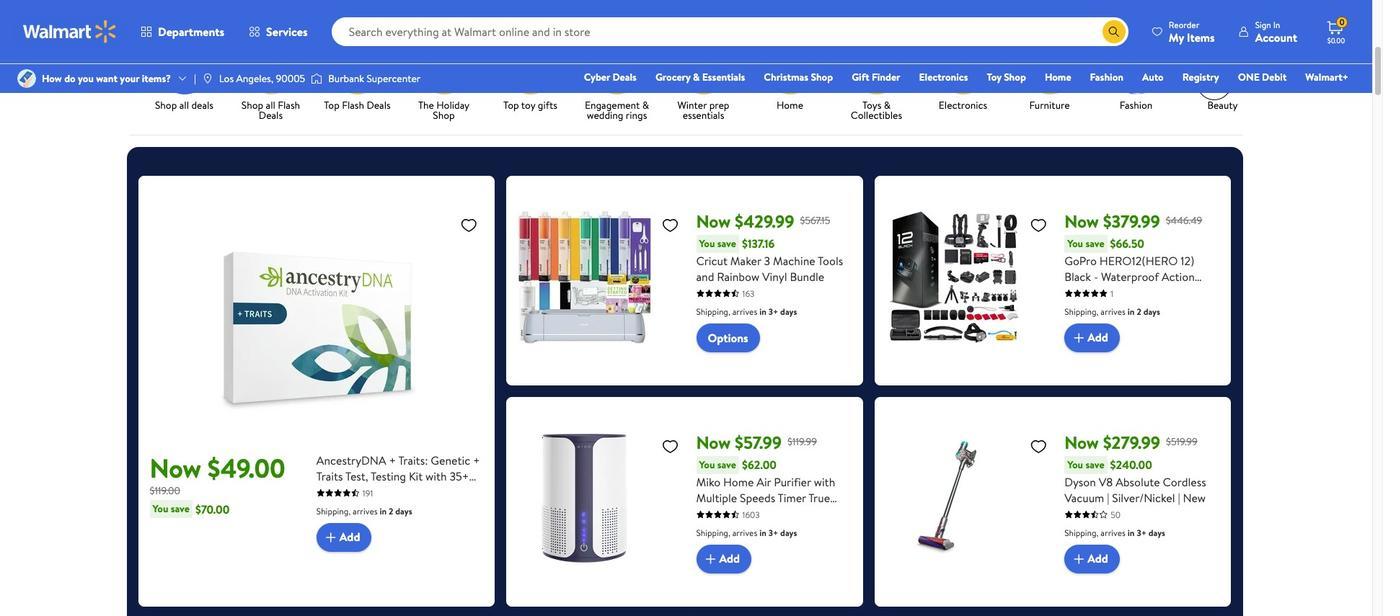 Task type: locate. For each thing, give the bounding box(es) containing it.
top down burbank
[[324, 98, 340, 112]]

ancestrydna + traits: genetic + traits test, testing kit with 35+ genetic traits, dna test kit
[[317, 453, 480, 500]]

add button for now $279.99
[[1065, 545, 1120, 574]]

$567.15
[[801, 213, 831, 228]]

& right engagement
[[643, 98, 649, 112]]

1 flash from the left
[[278, 98, 300, 112]]

genetic right traits:
[[431, 453, 471, 469]]

& for grocery
[[693, 70, 700, 84]]

| right vacuum
[[1108, 490, 1110, 506]]

3+ down safely
[[769, 527, 779, 539]]

flash down burbank
[[342, 98, 364, 112]]

kit right testing
[[409, 469, 423, 485]]

shipping, up options
[[697, 306, 731, 318]]

to
[[758, 506, 769, 522]]

home up furniture
[[1045, 70, 1072, 84]]

2 horizontal spatial deals
[[613, 70, 637, 84]]

191
[[363, 487, 373, 500]]

home left air
[[724, 474, 754, 490]]

1 horizontal spatial deals
[[367, 98, 391, 112]]

home link right the "essentials"
[[753, 42, 828, 113]]

$240.00
[[1111, 457, 1153, 473]]

0 vertical spatial add to cart image
[[1071, 329, 1088, 347]]

- right "black"
[[1094, 269, 1099, 285]]

dna
[[391, 485, 416, 500]]

traits:
[[399, 453, 428, 469]]

& for toys
[[884, 98, 891, 112]]

electronics down 'electronics' image on the top of page
[[939, 98, 988, 112]]

electronics image
[[938, 42, 990, 94]]

2 down '5.3k60'
[[1137, 306, 1142, 318]]

you inside you save $62.00 miko home air purifier with multiple speeds timer true hepa filter to safely remove dust, pollen, allergens, odor - 400 sqft coverage
[[699, 458, 715, 472]]

0 horizontal spatial shipping, arrives in 2 days
[[317, 505, 412, 518]]

1 vertical spatial 2
[[389, 505, 394, 518]]

Walmart Site-Wide search field
[[332, 17, 1129, 46]]

add right 400
[[720, 551, 740, 567]]

& for engagement
[[643, 98, 649, 112]]

+ inside you save $66.50 gopro hero12(hero 12) black - waterproof action camera 5.3k60 ultra hd video, 27mp photos, hdr, 1/1.9" image sensor, live streaming, webcam, stabilization + 64gb memory card & 50 piece accessory kit
[[1128, 348, 1135, 364]]

shop all deals link
[[147, 42, 222, 113]]

angeles,
[[236, 71, 274, 86]]

& inside "link"
[[693, 70, 700, 84]]

all for flash
[[266, 98, 276, 112]]

save
[[718, 236, 737, 251], [1086, 236, 1105, 251], [718, 458, 737, 472], [1086, 458, 1105, 472], [171, 502, 190, 517]]

allergens,
[[762, 522, 812, 538]]

you up miko
[[699, 458, 715, 472]]

days down vinyl in the right of the page
[[781, 306, 798, 318]]

toys & collectibles link
[[839, 42, 914, 123]]

& right grocery
[[693, 70, 700, 84]]

0 horizontal spatial +
[[389, 453, 396, 469]]

1 horizontal spatial shipping, arrives in 2 days
[[1065, 306, 1161, 318]]

now for $57.99
[[697, 430, 731, 455]]

1 vertical spatial -
[[844, 522, 848, 538]]

& right 'card'
[[1092, 364, 1100, 380]]

you inside you save $66.50 gopro hero12(hero 12) black - waterproof action camera 5.3k60 ultra hd video, 27mp photos, hdr, 1/1.9" image sensor, live streaming, webcam, stabilization + 64gb memory card & 50 piece accessory kit
[[1068, 236, 1084, 251]]

all left deals in the left of the page
[[179, 98, 189, 112]]

with up remove
[[814, 474, 836, 490]]

add down vacuum
[[1088, 551, 1109, 567]]

save up miko
[[718, 458, 737, 472]]

the
[[418, 98, 434, 112]]

now inside now $49.00 $119.00 you save $70.00
[[150, 451, 201, 487]]

you up dyson
[[1068, 458, 1084, 472]]

pollen,
[[726, 522, 759, 538]]

hd
[[1172, 285, 1190, 301]]

save up v8
[[1086, 458, 1105, 472]]

save inside you save $62.00 miko home air purifier with multiple speeds timer true hepa filter to safely remove dust, pollen, allergens, odor - 400 sqft coverage
[[718, 458, 737, 472]]

home
[[1045, 70, 1072, 84], [777, 98, 804, 112], [724, 474, 754, 490]]

2 horizontal spatial +
[[1128, 348, 1135, 364]]

live
[[1164, 316, 1184, 332]]

& inside you save $66.50 gopro hero12(hero 12) black - waterproof action camera 5.3k60 ultra hd video, 27mp photos, hdr, 1/1.9" image sensor, live streaming, webcam, stabilization + 64gb memory card & 50 piece accessory kit
[[1092, 364, 1100, 380]]

engagement
[[585, 98, 640, 112]]

1 vertical spatial shipping, arrives in 2 days
[[317, 505, 412, 518]]

add to cart image up stabilization
[[1071, 329, 1088, 347]]

2 vertical spatial add to cart image
[[1071, 551, 1088, 568]]

1 vertical spatial fashion
[[1120, 98, 1153, 112]]

you save $137.16 cricut maker 3 machine tools and rainbow vinyl bundle
[[697, 236, 844, 285]]

$429.99
[[735, 209, 795, 233]]

you down $119.00
[[153, 502, 168, 517]]

deals
[[191, 98, 214, 112]]

furniture image
[[1024, 42, 1076, 94]]

sign in to add to favorites list, ancestrydna + traits: genetic + traits test, testing kit with 35+ genetic traits, dna test kit image
[[460, 216, 478, 234]]

0 horizontal spatial 2
[[389, 505, 394, 518]]

fashion
[[1091, 70, 1124, 84], [1120, 98, 1153, 112]]

-
[[1094, 269, 1099, 285], [844, 522, 848, 538]]

add to cart image down traits
[[322, 529, 340, 547]]

engagement & wedding rings
[[585, 98, 649, 122]]

1 vertical spatial 50
[[1111, 509, 1121, 521]]

1 horizontal spatial all
[[266, 98, 276, 112]]

0 horizontal spatial flash
[[278, 98, 300, 112]]

gift
[[852, 70, 870, 84]]

save down $119.00
[[171, 502, 190, 517]]

all down los angeles, 90005
[[266, 98, 276, 112]]

add up stabilization
[[1088, 330, 1109, 346]]

3+ down vinyl in the right of the page
[[769, 306, 779, 318]]

3+ for now $429.99
[[769, 306, 779, 318]]

options
[[708, 330, 749, 346]]

in down silver/nickel
[[1128, 527, 1135, 539]]

electronics link
[[926, 42, 1001, 113], [913, 69, 975, 85]]

35+
[[450, 469, 469, 485]]

kit right accessory
[[1202, 364, 1216, 380]]

& inside toys & collectibles
[[884, 98, 891, 112]]

days for now $429.99
[[781, 306, 798, 318]]

in down '5.3k60'
[[1128, 306, 1135, 318]]

home link up furniture
[[1039, 69, 1078, 85]]

None search field
[[109, 0, 1264, 19]]

0 horizontal spatial -
[[844, 522, 848, 538]]

arrives down 191
[[353, 505, 378, 518]]

 image right 90005
[[311, 71, 323, 86]]

days for now $379.99
[[1144, 306, 1161, 318]]

0 vertical spatial 50
[[1102, 364, 1116, 380]]

you inside you save $240.00 dyson v8 absolute cordless vacuum | silver/nickel | new
[[1068, 458, 1084, 472]]

shipping, down camera
[[1065, 306, 1099, 318]]

cyber deals link
[[578, 69, 643, 85]]

400
[[697, 538, 718, 554]]

1 horizontal spatial genetic
[[431, 453, 471, 469]]

in for now $379.99
[[1128, 306, 1135, 318]]

card
[[1065, 364, 1089, 380]]

shipping, arrives in 3+ days
[[697, 306, 798, 318], [697, 527, 798, 539], [1065, 527, 1166, 539]]

burbank
[[328, 71, 364, 86]]

shop down 'the holiday shop' "image"
[[433, 108, 455, 122]]

deals down los angeles, 90005
[[259, 108, 283, 122]]

test,
[[346, 469, 368, 485]]

|
[[194, 71, 196, 86], [1108, 490, 1110, 506], [1178, 490, 1181, 506]]

0 horizontal spatial all
[[179, 98, 189, 112]]

0 horizontal spatial with
[[426, 469, 447, 485]]

+ left '64gb'
[[1128, 348, 1135, 364]]

flash down 90005
[[278, 98, 300, 112]]

top toy gifts link
[[493, 42, 568, 113]]

0 vertical spatial home
[[1045, 70, 1072, 84]]

add to cart image for now $379.99
[[1071, 329, 1088, 347]]

you up gopro at the top
[[1068, 236, 1084, 251]]

fashion image
[[1111, 42, 1163, 94]]

multiple
[[697, 490, 737, 506]]

2 horizontal spatial kit
[[1202, 364, 1216, 380]]

shop down the angeles,
[[242, 98, 264, 112]]

with inside ancestrydna + traits: genetic + traits test, testing kit with 35+ genetic traits, dna test kit
[[426, 469, 447, 485]]

arrives down vacuum
[[1101, 527, 1126, 539]]

toy shop link
[[981, 69, 1033, 85]]

shipping, arrives in 2 days down 1
[[1065, 306, 1161, 318]]

shipping, arrives in 3+ days down 163
[[697, 306, 798, 318]]

kit right test
[[441, 485, 455, 500]]

shipping, arrives in 3+ days for $57.99
[[697, 527, 798, 539]]

dyson
[[1065, 474, 1097, 490]]

walmart image
[[23, 20, 117, 43]]

- inside you save $66.50 gopro hero12(hero 12) black - waterproof action camera 5.3k60 ultra hd video, 27mp photos, hdr, 1/1.9" image sensor, live streaming, webcam, stabilization + 64gb memory card & 50 piece accessory kit
[[1094, 269, 1099, 285]]

arrives down 1603 at bottom
[[733, 527, 758, 539]]

1 horizontal spatial home
[[777, 98, 804, 112]]

& inside engagement & wedding rings
[[643, 98, 649, 112]]

winter
[[678, 98, 707, 112]]

cyber deals
[[584, 70, 637, 84]]

save for $279.99
[[1086, 458, 1105, 472]]

1 horizontal spatial kit
[[441, 485, 455, 500]]

timer
[[778, 490, 807, 506]]

2 all from the left
[[266, 98, 276, 112]]

grocery
[[656, 70, 691, 84]]

one
[[1239, 70, 1260, 84]]

add button down 191
[[317, 524, 372, 552]]

1 horizontal spatial 2
[[1137, 306, 1142, 318]]

now up gopro at the top
[[1065, 209, 1099, 233]]

fashion link
[[1099, 42, 1174, 113], [1084, 69, 1131, 85]]

shipping, for now $279.99
[[1065, 527, 1099, 539]]

save inside you save $137.16 cricut maker 3 machine tools and rainbow vinyl bundle
[[718, 236, 737, 251]]

now $49.00 $119.00 you save $70.00
[[150, 451, 286, 518]]

3+
[[769, 306, 779, 318], [769, 527, 779, 539], [1137, 527, 1147, 539]]

3+ for now $279.99
[[1137, 527, 1147, 539]]

top left toy
[[504, 98, 519, 112]]

1 horizontal spatial with
[[814, 474, 836, 490]]

now up cricut
[[697, 209, 731, 233]]

& right 'toys'
[[884, 98, 891, 112]]

shipping, down vacuum
[[1065, 527, 1099, 539]]

sign in account
[[1256, 18, 1298, 45]]

2 vertical spatial home
[[724, 474, 754, 490]]

1 all from the left
[[179, 98, 189, 112]]

genetic left 191
[[317, 485, 356, 500]]

arrives for now $279.99
[[1101, 527, 1126, 539]]

sign in to add to favorites list, dyson v8 absolute cordless vacuum | silver/nickel | new image
[[1030, 438, 1048, 456]]

- right odor
[[844, 522, 848, 538]]

engagement & wedding rings image
[[591, 42, 643, 94]]

toy shop
[[987, 70, 1027, 84]]

now $57.99 $119.99
[[697, 430, 817, 455]]

photos,
[[1131, 301, 1169, 316]]

 image
[[17, 69, 36, 88], [311, 71, 323, 86]]

departments button
[[128, 14, 237, 49]]

speeds
[[740, 490, 776, 506]]

3+ down silver/nickel
[[1137, 527, 1147, 539]]

sign in to add to favorites list, miko home air purifier with multiple speeds timer true hepa filter to safely remove dust, pollen, allergens, odor - 400 sqft coverage image
[[662, 438, 679, 456]]

0 horizontal spatial |
[[194, 71, 196, 86]]

days down safely
[[781, 527, 798, 539]]

sign
[[1256, 18, 1272, 31]]

+ left traits:
[[389, 453, 396, 469]]

now up $70.00
[[150, 451, 201, 487]]

grocery & essentials
[[656, 70, 746, 84]]

fashion down search icon
[[1091, 70, 1124, 84]]

0 vertical spatial genetic
[[431, 453, 471, 469]]

add for now $279.99
[[1088, 551, 1109, 567]]

add to cart image
[[1071, 329, 1088, 347], [322, 529, 340, 547], [1071, 551, 1088, 568]]

 image for how do you want your items?
[[17, 69, 36, 88]]

&
[[693, 70, 700, 84], [643, 98, 649, 112], [884, 98, 891, 112], [1092, 364, 1100, 380]]

now for $379.99
[[1065, 209, 1099, 233]]

gifts
[[538, 98, 558, 112]]

arrives down 163
[[733, 306, 758, 318]]

shipping, down traits
[[317, 505, 351, 518]]

sign in to add to favorites list, gopro hero12(hero 12) black - waterproof action camera 5.3k60 ultra hd video, 27mp photos, hdr, 1/1.9" image sensor, live streaming, webcam, stabilization + 64gb memory card & 50 piece accessory kit image
[[1030, 216, 1048, 234]]

walmart+
[[1306, 70, 1349, 84]]

Search search field
[[332, 17, 1129, 46]]

cordless
[[1163, 474, 1207, 490]]

 image left how
[[17, 69, 36, 88]]

the holiday shop
[[418, 98, 470, 122]]

 image
[[202, 73, 213, 84]]

hepa
[[697, 506, 726, 522]]

0 horizontal spatial genetic
[[317, 485, 356, 500]]

grocery & essentials link
[[649, 69, 752, 85]]

1 horizontal spatial flash
[[342, 98, 364, 112]]

services
[[266, 24, 308, 40]]

in down to
[[760, 527, 767, 539]]

with
[[426, 469, 447, 485], [814, 474, 836, 490]]

1 vertical spatial genetic
[[317, 485, 356, 500]]

home down christmas
[[777, 98, 804, 112]]

2 horizontal spatial home
[[1045, 70, 1072, 84]]

+ right 35+
[[473, 453, 480, 469]]

50 down silver/nickel
[[1111, 509, 1121, 521]]

add for now $57.99
[[720, 551, 740, 567]]

in down vinyl in the right of the page
[[760, 306, 767, 318]]

genetic
[[431, 453, 471, 469], [317, 485, 356, 500]]

add down traits,
[[340, 530, 360, 546]]

top for top flash deals
[[324, 98, 340, 112]]

you for now $57.99
[[699, 458, 715, 472]]

add to cart image down vacuum
[[1071, 551, 1088, 568]]

top
[[324, 98, 340, 112], [504, 98, 519, 112]]

maker
[[731, 253, 762, 269]]

1 vertical spatial home
[[777, 98, 804, 112]]

clear search field text image
[[1086, 26, 1097, 37]]

50 left piece
[[1102, 364, 1116, 380]]

add button for now $57.99
[[697, 545, 752, 574]]

auto
[[1143, 70, 1164, 84]]

1 horizontal spatial -
[[1094, 269, 1099, 285]]

my
[[1169, 29, 1185, 45]]

wedding
[[587, 108, 624, 122]]

top toy gifts image
[[505, 42, 557, 94]]

deals right cyber
[[613, 70, 637, 84]]

save for $57.99
[[718, 458, 737, 472]]

| left new
[[1178, 490, 1181, 506]]

add button for now $379.99
[[1065, 324, 1120, 353]]

1 top from the left
[[324, 98, 340, 112]]

0 vertical spatial shipping, arrives in 2 days
[[1065, 306, 1161, 318]]

 image for burbank supercenter
[[311, 71, 323, 86]]

now up miko
[[697, 430, 731, 455]]

arrives for now $379.99
[[1101, 306, 1126, 318]]

hdr,
[[1172, 301, 1199, 316]]

you up cricut
[[699, 236, 715, 251]]

the holiday shop image
[[418, 42, 470, 94]]

streaming,
[[1065, 332, 1119, 348]]

shipping, arrives in 2 days down 191
[[317, 505, 412, 518]]

0 horizontal spatial deals
[[259, 108, 283, 122]]

2 flash from the left
[[342, 98, 364, 112]]

0 vertical spatial -
[[1094, 269, 1099, 285]]

add button down 'video,'
[[1065, 324, 1120, 353]]

save inside you save $66.50 gopro hero12(hero 12) black - waterproof action camera 5.3k60 ultra hd video, 27mp photos, hdr, 1/1.9" image sensor, live streaming, webcam, stabilization + 64gb memory card & 50 piece accessory kit
[[1086, 236, 1105, 251]]

fashion down "auto" "link"
[[1120, 98, 1153, 112]]

1 horizontal spatial top
[[504, 98, 519, 112]]

shipping, arrives in 3+ days down 1603 at bottom
[[697, 527, 798, 539]]

1 horizontal spatial  image
[[311, 71, 323, 86]]

save inside you save $240.00 dyson v8 absolute cordless vacuum | silver/nickel | new
[[1086, 458, 1105, 472]]

shop right christmas
[[811, 70, 833, 84]]

arrives for now $429.99
[[733, 306, 758, 318]]

now for $49.00
[[150, 451, 201, 487]]

now for $279.99
[[1065, 430, 1099, 455]]

save up gopro at the top
[[1086, 236, 1105, 251]]

2 top from the left
[[504, 98, 519, 112]]

shipping,
[[697, 306, 731, 318], [1065, 306, 1099, 318], [317, 505, 351, 518], [697, 527, 731, 539], [1065, 527, 1099, 539]]

shop inside the holiday shop
[[433, 108, 455, 122]]

arrives down 1
[[1101, 306, 1126, 318]]

you for now $279.99
[[1068, 458, 1084, 472]]

top flash deals image
[[332, 42, 383, 94]]

add button down dust, at the bottom right
[[697, 545, 752, 574]]

days for now $57.99
[[781, 527, 798, 539]]

save up cricut
[[718, 236, 737, 251]]

shipping, for now $429.99
[[697, 306, 731, 318]]

- inside you save $62.00 miko home air purifier with multiple speeds timer true hepa filter to safely remove dust, pollen, allergens, odor - 400 sqft coverage
[[844, 522, 848, 538]]

with left 35+
[[426, 469, 447, 485]]

all inside shop all flash deals
[[266, 98, 276, 112]]

0 vertical spatial 2
[[1137, 306, 1142, 318]]

0 horizontal spatial  image
[[17, 69, 36, 88]]

shipping, down hepa
[[697, 527, 731, 539]]

2 down dna
[[389, 505, 394, 518]]

electronics left toy
[[920, 70, 969, 84]]

save for $429.99
[[718, 236, 737, 251]]

0 horizontal spatial top
[[324, 98, 340, 112]]

0 horizontal spatial home
[[724, 474, 754, 490]]

$49.00
[[208, 451, 286, 487]]

days down ultra
[[1144, 306, 1161, 318]]

shipping, arrives in 3+ days down silver/nickel
[[1065, 527, 1166, 539]]

now up dyson
[[1065, 430, 1099, 455]]

you inside you save $137.16 cricut maker 3 machine tools and rainbow vinyl bundle
[[699, 236, 715, 251]]

days down silver/nickel
[[1149, 527, 1166, 539]]

add button down vacuum
[[1065, 545, 1120, 574]]

| up deals in the left of the page
[[194, 71, 196, 86]]



Task type: describe. For each thing, give the bounding box(es) containing it.
shop right toy
[[1004, 70, 1027, 84]]

walmart+ link
[[1300, 69, 1356, 85]]

want
[[96, 71, 118, 86]]

flash inside shop all flash deals
[[278, 98, 300, 112]]

$519.99
[[1167, 435, 1198, 449]]

add for now $379.99
[[1088, 330, 1109, 346]]

shop inside shop all flash deals
[[242, 98, 264, 112]]

rings
[[626, 108, 647, 122]]

now $379.99 $446.49
[[1065, 209, 1203, 233]]

1 horizontal spatial +
[[473, 453, 480, 469]]

0 horizontal spatial kit
[[409, 469, 423, 485]]

account
[[1256, 29, 1298, 45]]

departments
[[158, 24, 224, 40]]

shipping, arrives in 3+ days for $279.99
[[1065, 527, 1166, 539]]

$137.16
[[742, 236, 775, 252]]

cyber
[[584, 70, 610, 84]]

furniture
[[1030, 98, 1070, 112]]

$119.00
[[150, 484, 180, 498]]

christmas shop
[[764, 70, 833, 84]]

in for now $279.99
[[1128, 527, 1135, 539]]

$62.00
[[742, 457, 777, 473]]

0
[[1340, 16, 1345, 28]]

toy
[[987, 70, 1002, 84]]

1 vertical spatial add to cart image
[[322, 529, 340, 547]]

now $279.99 $519.99
[[1065, 430, 1198, 455]]

image
[[1092, 316, 1122, 332]]

1
[[1111, 288, 1114, 300]]

traits,
[[359, 485, 388, 500]]

los
[[219, 71, 234, 86]]

0 horizontal spatial home link
[[753, 42, 828, 113]]

save inside now $49.00 $119.00 you save $70.00
[[171, 502, 190, 517]]

toys & collectibles image
[[851, 42, 903, 94]]

days for now $279.99
[[1149, 527, 1166, 539]]

the holiday shop link
[[407, 42, 482, 123]]

essentials
[[683, 108, 725, 122]]

in down traits,
[[380, 505, 387, 518]]

1603
[[743, 509, 760, 521]]

1 vertical spatial electronics
[[939, 98, 988, 112]]

shop all flash deals
[[242, 98, 300, 122]]

coverage
[[744, 538, 792, 554]]

shop all deals
[[155, 98, 214, 112]]

toys & collectibles
[[851, 98, 903, 122]]

next slide for chipmodulewithimages list image
[[1197, 65, 1232, 100]]

shop all flash deals link
[[233, 42, 308, 123]]

home inside you save $62.00 miko home air purifier with multiple speeds timer true hepa filter to safely remove dust, pollen, allergens, odor - 400 sqft coverage
[[724, 474, 754, 490]]

hero12(hero
[[1100, 253, 1179, 269]]

collectibles
[[851, 108, 903, 122]]

vacuum
[[1065, 490, 1105, 506]]

furniture link
[[1013, 42, 1088, 113]]

add to cart image for now $279.99
[[1071, 551, 1088, 568]]

stabilization
[[1065, 348, 1125, 364]]

50 inside you save $66.50 gopro hero12(hero 12) black - waterproof action camera 5.3k60 ultra hd video, 27mp photos, hdr, 1/1.9" image sensor, live streaming, webcam, stabilization + 64gb memory card & 50 piece accessory kit
[[1102, 364, 1116, 380]]

with inside you save $62.00 miko home air purifier with multiple speeds timer true hepa filter to safely remove dust, pollen, allergens, odor - 400 sqft coverage
[[814, 474, 836, 490]]

deals inside 'link'
[[613, 70, 637, 84]]

save for $379.99
[[1086, 236, 1105, 251]]

days down dna
[[396, 505, 412, 518]]

now for $429.99
[[697, 209, 731, 233]]

test
[[418, 485, 438, 500]]

christmas shop link
[[758, 69, 840, 85]]

you save $240.00 dyson v8 absolute cordless vacuum | silver/nickel | new
[[1065, 457, 1207, 506]]

essentials
[[703, 70, 746, 84]]

shop all deals image
[[158, 42, 210, 94]]

how
[[42, 71, 62, 86]]

shipping, arrives in 3+ days for $429.99
[[697, 306, 798, 318]]

3+ for now $57.99
[[769, 527, 779, 539]]

1 horizontal spatial |
[[1108, 490, 1110, 506]]

vinyl
[[763, 269, 788, 285]]

$379.99
[[1104, 209, 1161, 233]]

home image
[[764, 42, 816, 94]]

ultra
[[1145, 285, 1170, 301]]

arrives for now $57.99
[[733, 527, 758, 539]]

you for now $429.99
[[699, 236, 715, 251]]

$446.49
[[1166, 213, 1203, 228]]

engagement & wedding rings link
[[580, 42, 655, 123]]

registry
[[1183, 70, 1220, 84]]

163
[[743, 288, 755, 300]]

5.3k60
[[1107, 285, 1142, 301]]

new
[[1184, 490, 1206, 506]]

27mp
[[1100, 301, 1128, 316]]

you
[[78, 71, 94, 86]]

purifier
[[774, 474, 812, 490]]

beauty image
[[1197, 42, 1249, 94]]

shipping, for now $57.99
[[697, 527, 731, 539]]

tools
[[818, 253, 844, 269]]

sqft
[[720, 538, 742, 554]]

sensor,
[[1125, 316, 1161, 332]]

deals inside shop all flash deals
[[259, 108, 283, 122]]

you inside now $49.00 $119.00 you save $70.00
[[153, 502, 168, 517]]

search icon image
[[1109, 26, 1120, 38]]

memory
[[1170, 348, 1211, 364]]

options link
[[697, 324, 760, 353]]

top for top toy gifts
[[504, 98, 519, 112]]

gift finder link
[[846, 69, 907, 85]]

services button
[[237, 14, 320, 49]]

1 horizontal spatial home link
[[1039, 69, 1078, 85]]

do
[[64, 71, 76, 86]]

safely
[[771, 506, 801, 522]]

los angeles, 90005
[[219, 71, 305, 86]]

Search in Flash Deals search field
[[127, 0, 562, 19]]

action
[[1162, 269, 1195, 285]]

0 vertical spatial electronics
[[920, 70, 969, 84]]

all for deals
[[179, 98, 189, 112]]

rainbow
[[717, 269, 760, 285]]

12)
[[1181, 253, 1195, 269]]

waterproof
[[1102, 269, 1160, 285]]

true
[[809, 490, 831, 506]]

burbank supercenter
[[328, 71, 421, 86]]

you for now $379.99
[[1068, 236, 1084, 251]]

3
[[764, 253, 771, 269]]

winter prep essentials
[[678, 98, 730, 122]]

shipping, for now $379.99
[[1065, 306, 1099, 318]]

traits
[[317, 469, 343, 485]]

in for now $429.99
[[760, 306, 767, 318]]

and
[[697, 269, 715, 285]]

2 horizontal spatial |
[[1178, 490, 1181, 506]]

dust,
[[697, 522, 723, 538]]

toy
[[521, 98, 536, 112]]

0 vertical spatial fashion
[[1091, 70, 1124, 84]]

sign in to add to favorites list, cricut maker 3 machine tools and rainbow vinyl bundle image
[[662, 216, 679, 234]]

top flash deals link
[[320, 42, 395, 113]]

flash deals image
[[245, 42, 297, 94]]

winter prep essentials image
[[678, 42, 730, 94]]

kit inside you save $66.50 gopro hero12(hero 12) black - waterproof action camera 5.3k60 ultra hd video, 27mp photos, hdr, 1/1.9" image sensor, live streaming, webcam, stabilization + 64gb memory card & 50 piece accessory kit
[[1202, 364, 1216, 380]]

shop down items?
[[155, 98, 177, 112]]

$70.00
[[195, 502, 230, 518]]

odor
[[815, 522, 841, 538]]

piece
[[1118, 364, 1146, 380]]

1/1.9"
[[1065, 316, 1089, 332]]

add to cart image
[[702, 551, 720, 568]]

$66.50
[[1111, 236, 1145, 252]]

in for now $57.99
[[760, 527, 767, 539]]

items?
[[142, 71, 171, 86]]



Task type: vqa. For each thing, say whether or not it's contained in the screenshot.
$119.00
yes



